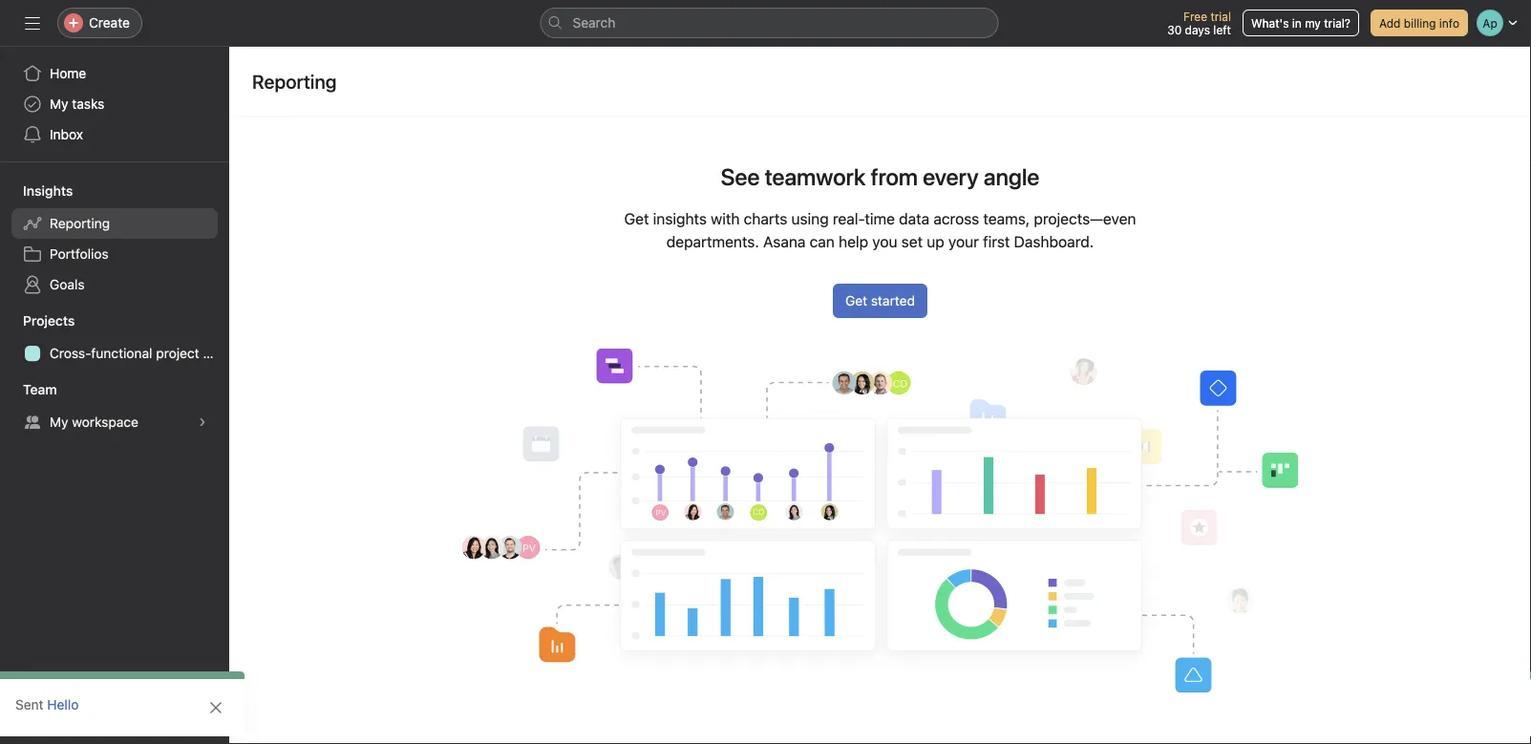 Task type: locate. For each thing, give the bounding box(es) containing it.
0 horizontal spatial get
[[624, 210, 649, 228]]

0 vertical spatial reporting
[[252, 70, 337, 92]]

insights button
[[0, 182, 73, 201]]

get inside button
[[845, 293, 868, 309]]

can
[[810, 233, 835, 251]]

set
[[902, 233, 923, 251]]

reporting
[[252, 70, 337, 92], [50, 215, 110, 231]]

30
[[1167, 23, 1182, 36]]

goals
[[50, 277, 85, 292]]

0 horizontal spatial reporting
[[50, 215, 110, 231]]

reporting inside insights 'element'
[[50, 215, 110, 231]]

insights
[[23, 183, 73, 199]]

1 horizontal spatial reporting
[[252, 70, 337, 92]]

get left the started
[[845, 293, 868, 309]]

see teamwork from every angle
[[721, 163, 1040, 190]]

dashboard.
[[1014, 233, 1094, 251]]

projects button
[[0, 311, 75, 331]]

get inside get insights with charts using real-time data across teams, projects—even departments. asana can help you set up your first dashboard.
[[624, 210, 649, 228]]

what's in my trial? button
[[1243, 10, 1359, 36]]

sent
[[15, 697, 44, 713]]

projects
[[23, 313, 75, 329]]

asana
[[763, 233, 806, 251]]

your
[[949, 233, 979, 251]]

1 vertical spatial get
[[845, 293, 868, 309]]

plan
[[203, 345, 229, 361]]

hide sidebar image
[[25, 15, 40, 31]]

my inside global element
[[50, 96, 68, 112]]

get
[[624, 210, 649, 228], [845, 293, 868, 309]]

projects element
[[0, 304, 229, 373]]

departments.
[[667, 233, 759, 251]]

1 my from the top
[[50, 96, 68, 112]]

1 horizontal spatial get
[[845, 293, 868, 309]]

search
[[573, 15, 616, 31]]

my for my tasks
[[50, 96, 68, 112]]

using
[[791, 210, 829, 228]]

home
[[50, 65, 86, 81]]

charts
[[744, 210, 787, 228]]

portfolios link
[[11, 239, 218, 269]]

0 vertical spatial my
[[50, 96, 68, 112]]

inbox
[[50, 127, 83, 142]]

projects—even
[[1034, 210, 1136, 228]]

get for get insights with charts using real-time data across teams, projects—even departments. asana can help you set up your first dashboard.
[[624, 210, 649, 228]]

my left tasks
[[50, 96, 68, 112]]

add billing info button
[[1371, 10, 1468, 36]]

my
[[50, 96, 68, 112], [50, 414, 68, 430]]

every angle
[[923, 163, 1040, 190]]

my inside teams element
[[50, 414, 68, 430]]

home link
[[11, 58, 218, 89]]

functional
[[91, 345, 152, 361]]

reporting link
[[11, 208, 218, 239]]

1 vertical spatial my
[[50, 414, 68, 430]]

goals link
[[11, 269, 218, 300]]

time
[[865, 210, 895, 228]]

hello link
[[47, 697, 79, 713]]

my down team
[[50, 414, 68, 430]]

invite
[[54, 711, 88, 727]]

portfolios
[[50, 246, 109, 262]]

trial
[[1211, 10, 1231, 23]]

0 vertical spatial get
[[624, 210, 649, 228]]

what's in my trial?
[[1251, 16, 1351, 30]]

invite button
[[18, 702, 100, 737]]

my workspace
[[50, 414, 138, 430]]

cross-
[[50, 345, 91, 361]]

create
[[89, 15, 130, 31]]

1 vertical spatial reporting
[[50, 215, 110, 231]]

get started button
[[833, 284, 928, 318]]

2 my from the top
[[50, 414, 68, 430]]

get left insights on the top
[[624, 210, 649, 228]]



Task type: vqa. For each thing, say whether or not it's contained in the screenshot.
second "LIST ITEM" from the top of the page
no



Task type: describe. For each thing, give the bounding box(es) containing it.
free trial 30 days left
[[1167, 10, 1231, 36]]

billing
[[1404, 16, 1436, 30]]

my
[[1305, 16, 1321, 30]]

from
[[871, 163, 918, 190]]

data
[[899, 210, 930, 228]]

teams element
[[0, 373, 229, 441]]

info
[[1439, 16, 1460, 30]]

get started
[[845, 293, 915, 309]]

create button
[[57, 8, 142, 38]]

cross-functional project plan
[[50, 345, 229, 361]]

up
[[927, 233, 945, 251]]

inbox link
[[11, 119, 218, 150]]

see details, my workspace image
[[197, 417, 208, 428]]

teamwork
[[765, 163, 866, 190]]

my tasks link
[[11, 89, 218, 119]]

add billing info
[[1379, 16, 1460, 30]]

close image
[[208, 700, 224, 716]]

my tasks
[[50, 96, 104, 112]]

sent hello
[[15, 697, 79, 713]]

project
[[156, 345, 199, 361]]

hello
[[47, 697, 79, 713]]

first
[[983, 233, 1010, 251]]

days
[[1185, 23, 1210, 36]]

in
[[1292, 16, 1302, 30]]

see
[[721, 163, 760, 190]]

get for get started
[[845, 293, 868, 309]]

insights element
[[0, 174, 229, 304]]

global element
[[0, 47, 229, 161]]

left
[[1214, 23, 1231, 36]]

add
[[1379, 16, 1401, 30]]

search list box
[[540, 8, 999, 38]]

you
[[872, 233, 898, 251]]

tasks
[[72, 96, 104, 112]]

my workspace link
[[11, 407, 218, 438]]

get insights with charts using real-time data across teams, projects—even departments. asana can help you set up your first dashboard.
[[624, 210, 1136, 251]]

real-
[[833, 210, 865, 228]]

search button
[[540, 8, 999, 38]]

what's
[[1251, 16, 1289, 30]]

cross-functional project plan link
[[11, 338, 229, 369]]

my for my workspace
[[50, 414, 68, 430]]

team
[[23, 382, 57, 397]]

insights
[[653, 210, 707, 228]]

across
[[934, 210, 979, 228]]

teams,
[[983, 210, 1030, 228]]

workspace
[[72, 414, 138, 430]]

help
[[839, 233, 868, 251]]

free
[[1184, 10, 1207, 23]]

with
[[711, 210, 740, 228]]

started
[[871, 293, 915, 309]]

trial?
[[1324, 16, 1351, 30]]

team button
[[0, 380, 57, 399]]



